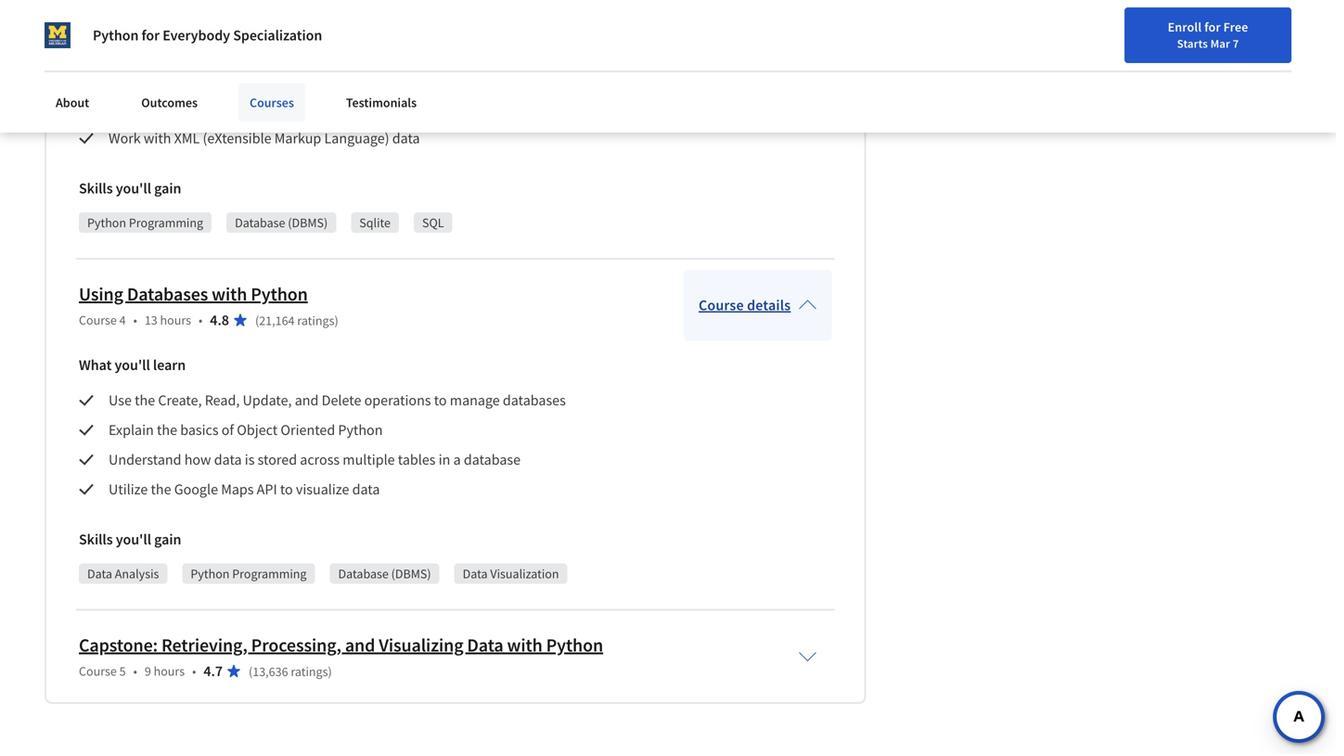 Task type: locate. For each thing, give the bounding box(es) containing it.
gain down xml
[[154, 179, 181, 198]]

ratings down processing,
[[291, 663, 328, 680]]

( 21,164 ratings )
[[255, 312, 338, 329]]

2 horizontal spatial with
[[507, 634, 543, 657]]

a
[[453, 450, 461, 469]]

using databases with python
[[79, 283, 308, 306]]

0 vertical spatial with
[[144, 129, 171, 148]]

0 vertical spatial python programming
[[87, 214, 203, 231]]

you'll up analysis
[[116, 530, 151, 549]]

1 horizontal spatial database (dbms)
[[338, 566, 431, 582]]

and right documents
[[522, 70, 546, 88]]

databases
[[503, 391, 566, 410]]

language)
[[324, 129, 389, 148]]

1 vertical spatial skills
[[79, 530, 113, 549]]

) right 21,164
[[334, 312, 338, 329]]

1 skills you'll gain from the top
[[79, 179, 181, 198]]

free
[[1224, 19, 1248, 35]]

gain for with
[[154, 179, 181, 198]]

utilize the google maps api to visualize data
[[109, 480, 380, 499]]

1 horizontal spatial from
[[350, 40, 379, 58]]

retrieve data from websites and apis using python
[[109, 99, 421, 118]]

protocols
[[208, 70, 266, 88]]

(
[[255, 312, 259, 329], [249, 663, 253, 680]]

and left 'visualizing'
[[345, 634, 375, 657]]

you'll for retrieve data from websites and apis using python
[[116, 179, 151, 198]]

0 vertical spatial database
[[235, 214, 285, 231]]

database up capstone: retrieving, processing, and visualizing data with python link
[[338, 566, 389, 582]]

python programming up retrieving,
[[191, 566, 307, 582]]

) for and
[[328, 663, 332, 680]]

understand the protocols web browsers use to retrieve documents and web apps
[[109, 70, 608, 88]]

data
[[319, 40, 347, 58], [163, 99, 190, 118], [392, 129, 420, 148], [214, 450, 242, 469], [352, 480, 380, 499]]

1 horizontal spatial )
[[334, 312, 338, 329]]

4.7
[[204, 662, 223, 681]]

skills for work with xml (extensible markup language) data
[[79, 179, 113, 198]]

xml
[[174, 129, 200, 148]]

understand up "retrieve"
[[109, 70, 181, 88]]

2 vertical spatial you'll
[[116, 530, 151, 549]]

data down testimonials
[[392, 129, 420, 148]]

1 vertical spatial programming
[[232, 566, 307, 582]]

university of michigan image
[[45, 22, 71, 48]]

work
[[109, 129, 141, 148]]

with
[[144, 129, 171, 148], [212, 283, 247, 306], [507, 634, 543, 657]]

1 horizontal spatial database
[[338, 566, 389, 582]]

)
[[334, 312, 338, 329], [328, 663, 332, 680]]

) for python
[[334, 312, 338, 329]]

0 vertical spatial skills
[[79, 179, 113, 198]]

21,164
[[259, 312, 295, 329]]

the right utilize
[[151, 480, 171, 499]]

0 horizontal spatial for
[[142, 26, 160, 45]]

1 understand from the top
[[109, 70, 181, 88]]

use up explain
[[109, 391, 132, 410]]

to left manage
[[434, 391, 447, 410]]

skills you'll gain down work
[[79, 179, 181, 198]]

hours
[[160, 312, 191, 328], [154, 663, 185, 680]]

0 vertical spatial database (dbms)
[[235, 214, 328, 231]]

0 horizontal spatial database (dbms)
[[235, 214, 328, 231]]

understand for understand how data is stored across multiple tables in a database
[[109, 450, 181, 469]]

• left 4.8
[[199, 312, 203, 328]]

with left xml
[[144, 129, 171, 148]]

database (dbms) up 'visualizing'
[[338, 566, 431, 582]]

manage
[[450, 391, 500, 410]]

2 vertical spatial with
[[507, 634, 543, 657]]

and
[[522, 70, 546, 88], [283, 99, 307, 118], [295, 391, 319, 410], [345, 634, 375, 657]]

enroll
[[1168, 19, 1202, 35]]

with down the visualization
[[507, 634, 543, 657]]

learn
[[153, 356, 186, 374]]

across
[[300, 450, 340, 469]]

the
[[184, 70, 205, 88], [135, 391, 155, 410], [157, 421, 177, 439], [151, 480, 171, 499]]

understand for understand the protocols web browsers use to retrieve documents and web apps
[[109, 70, 181, 88]]

course left "4"
[[79, 312, 117, 328]]

web
[[269, 70, 295, 88], [549, 70, 575, 88]]

python
[[93, 26, 139, 45], [376, 99, 421, 118], [87, 214, 126, 231], [251, 283, 308, 306], [338, 421, 383, 439], [191, 566, 230, 582], [546, 634, 603, 657]]

0 horizontal spatial programming
[[129, 214, 203, 231]]

data for data analysis
[[87, 566, 112, 582]]

the up explain
[[135, 391, 155, 410]]

( right 4.8
[[255, 312, 259, 329]]

sql
[[422, 214, 444, 231]]

1 horizontal spatial (
[[255, 312, 259, 329]]

data left analysis
[[87, 566, 112, 582]]

1 vertical spatial (
[[249, 663, 253, 680]]

2 understand from the top
[[109, 450, 181, 469]]

api
[[257, 480, 277, 499]]

the up outcomes
[[184, 70, 205, 88]]

object
[[237, 421, 278, 439]]

explain
[[109, 421, 154, 439]]

1 vertical spatial database (dbms)
[[338, 566, 431, 582]]

python programming up databases
[[87, 214, 203, 231]]

2 skills you'll gain from the top
[[79, 530, 181, 549]]

you'll down work
[[116, 179, 151, 198]]

1 skills from the top
[[79, 179, 113, 198]]

0 vertical spatial )
[[334, 312, 338, 329]]

(dbms) left the sqlite
[[288, 214, 328, 231]]

1 horizontal spatial for
[[1205, 19, 1221, 35]]

for inside enroll for free starts mar 7
[[1205, 19, 1221, 35]]

stored
[[258, 450, 297, 469]]

web up courses
[[269, 70, 295, 88]]

apps
[[578, 70, 608, 88]]

with up 4.8
[[212, 283, 247, 306]]

0 vertical spatial gain
[[154, 179, 181, 198]]

understand down explain
[[109, 450, 181, 469]]

0 horizontal spatial (
[[249, 663, 253, 680]]

None search field
[[265, 12, 571, 49]]

hours right 13
[[160, 312, 191, 328]]

0 vertical spatial hours
[[160, 312, 191, 328]]

python programming
[[87, 214, 203, 231], [191, 566, 307, 582]]

course for using databases with python
[[79, 312, 117, 328]]

basics
[[180, 421, 219, 439]]

1 vertical spatial hours
[[154, 663, 185, 680]]

hours right 9
[[154, 663, 185, 680]]

course 5 • 9 hours •
[[79, 663, 196, 680]]

2 use from the top
[[109, 391, 132, 410]]

4
[[119, 312, 126, 328]]

specialization
[[233, 26, 322, 45]]

0 horizontal spatial web
[[269, 70, 295, 88]]

oriented
[[281, 421, 335, 439]]

capstone: retrieving, processing, and visualizing data with python
[[79, 634, 603, 657]]

you'll
[[116, 179, 151, 198], [115, 356, 150, 374], [116, 530, 151, 549]]

database down work with xml (extensible markup language) data
[[235, 214, 285, 231]]

python up 21,164
[[251, 283, 308, 306]]

database (dbms) down the markup
[[235, 214, 328, 231]]

extract
[[274, 40, 316, 58]]

1 vertical spatial skills you'll gain
[[79, 530, 181, 549]]

from up use
[[350, 40, 379, 58]]

0 vertical spatial you'll
[[116, 179, 151, 198]]

course
[[699, 296, 744, 315], [79, 312, 117, 328], [79, 663, 117, 680]]

1 horizontal spatial with
[[212, 283, 247, 306]]

1 vertical spatial use
[[109, 391, 132, 410]]

0 vertical spatial (
[[255, 312, 259, 329]]

and up oriented
[[295, 391, 319, 410]]

database
[[235, 214, 285, 231], [338, 566, 389, 582]]

course details
[[699, 296, 791, 315]]

understand how data is stored across multiple tables in a database
[[109, 450, 521, 469]]

1 use from the top
[[109, 40, 132, 58]]

python for everybody specialization
[[93, 26, 322, 45]]

for
[[1205, 19, 1221, 35], [142, 26, 160, 45]]

to right the api
[[280, 480, 293, 499]]

programming up processing,
[[232, 566, 307, 582]]

programming
[[129, 214, 203, 231], [232, 566, 307, 582]]

to
[[258, 40, 271, 58], [383, 70, 396, 88], [434, 391, 447, 410], [280, 480, 293, 499]]

1 vertical spatial understand
[[109, 450, 181, 469]]

) down the 'capstone: retrieving, processing, and visualizing data with python'
[[328, 663, 332, 680]]

course left 5
[[79, 663, 117, 680]]

skills you'll gain
[[79, 179, 181, 198], [79, 530, 181, 549]]

0 horizontal spatial (dbms)
[[288, 214, 328, 231]]

skills up data analysis
[[79, 530, 113, 549]]

for left everybody
[[142, 26, 160, 45]]

( right '4.7'
[[249, 663, 253, 680]]

0 horizontal spatial )
[[328, 663, 332, 680]]

for up mar
[[1205, 19, 1221, 35]]

1 vertical spatial you'll
[[115, 356, 150, 374]]

gain
[[154, 179, 181, 198], [154, 530, 181, 549]]

data left the visualization
[[463, 566, 488, 582]]

•
[[133, 312, 137, 328], [199, 312, 203, 328], [133, 663, 137, 680], [192, 663, 196, 680]]

1 vertical spatial with
[[212, 283, 247, 306]]

data down 'multiple'
[[352, 480, 380, 499]]

ratings right 21,164
[[297, 312, 334, 329]]

everybody
[[163, 26, 230, 45]]

skills you'll gain up analysis
[[79, 530, 181, 549]]

0 vertical spatial skills you'll gain
[[79, 179, 181, 198]]

1 horizontal spatial web
[[549, 70, 575, 88]]

read,
[[205, 391, 240, 410]]

1 vertical spatial )
[[328, 663, 332, 680]]

1 web from the left
[[269, 70, 295, 88]]

expressions
[[182, 40, 255, 58]]

menu item
[[1004, 19, 1123, 79]]

for for free
[[1205, 19, 1221, 35]]

programming up databases
[[129, 214, 203, 231]]

web left apps
[[549, 70, 575, 88]]

use the create, read, update, and delete operations to manage databases
[[109, 391, 566, 410]]

data
[[87, 566, 112, 582], [463, 566, 488, 582], [467, 634, 504, 657]]

1 horizontal spatial (dbms)
[[391, 566, 431, 582]]

use
[[109, 40, 132, 58], [109, 391, 132, 410]]

1 vertical spatial ratings
[[291, 663, 328, 680]]

(dbms) up 'visualizing'
[[391, 566, 431, 582]]

ratings
[[297, 312, 334, 329], [291, 663, 328, 680]]

python up 'multiple'
[[338, 421, 383, 439]]

1 gain from the top
[[154, 179, 181, 198]]

0 vertical spatial ratings
[[297, 312, 334, 329]]

2 skills from the top
[[79, 530, 113, 549]]

course 4 • 13 hours •
[[79, 312, 203, 328]]

2 gain from the top
[[154, 530, 181, 549]]

1 vertical spatial gain
[[154, 530, 181, 549]]

for for everybody
[[142, 26, 160, 45]]

python up using
[[87, 214, 126, 231]]

strings
[[382, 40, 424, 58]]

course left details
[[699, 296, 744, 315]]

0 vertical spatial use
[[109, 40, 132, 58]]

gain up analysis
[[154, 530, 181, 549]]

(extensible
[[203, 129, 271, 148]]

0 vertical spatial understand
[[109, 70, 181, 88]]

1 horizontal spatial programming
[[232, 566, 307, 582]]

0 vertical spatial from
[[350, 40, 379, 58]]

13,636
[[253, 663, 288, 680]]

0 horizontal spatial with
[[144, 129, 171, 148]]

• right "4"
[[133, 312, 137, 328]]

you'll left the learn
[[115, 356, 150, 374]]

from up xml
[[193, 99, 223, 118]]

skills down work
[[79, 179, 113, 198]]

use left regular on the top of the page
[[109, 40, 132, 58]]

retrieve
[[399, 70, 446, 88]]

0 horizontal spatial from
[[193, 99, 223, 118]]

the for google
[[151, 480, 171, 499]]

the left basics
[[157, 421, 177, 439]]



Task type: vqa. For each thing, say whether or not it's contained in the screenshot.
4
yes



Task type: describe. For each thing, give the bounding box(es) containing it.
hours for retrieving,
[[154, 663, 185, 680]]

data visualization
[[463, 566, 559, 582]]

data left 'is'
[[214, 450, 242, 469]]

google
[[174, 480, 218, 499]]

python right the university of michigan image
[[93, 26, 139, 45]]

visualize
[[296, 480, 349, 499]]

data up browsers
[[319, 40, 347, 58]]

update,
[[243, 391, 292, 410]]

skills for utilize the google maps api to visualize data
[[79, 530, 113, 549]]

using databases with python link
[[79, 283, 308, 306]]

ratings for python
[[297, 312, 334, 329]]

use for use the create, read, update, and delete operations to manage databases
[[109, 391, 132, 410]]

testimonials link
[[335, 84, 428, 122]]

maps
[[221, 480, 254, 499]]

the for protocols
[[184, 70, 205, 88]]

1 vertical spatial database
[[338, 566, 389, 582]]

how
[[184, 450, 211, 469]]

use
[[358, 70, 380, 88]]

9
[[145, 663, 151, 680]]

courses link
[[238, 84, 305, 122]]

create,
[[158, 391, 202, 410]]

course details button
[[684, 270, 832, 341]]

13
[[145, 312, 158, 328]]

skills you'll gain for work
[[79, 179, 181, 198]]

work with xml (extensible markup language) data
[[109, 129, 420, 148]]

1 vertical spatial from
[[193, 99, 223, 118]]

what
[[79, 356, 112, 374]]

about
[[56, 94, 89, 111]]

apis
[[310, 99, 337, 118]]

python down retrieve
[[376, 99, 421, 118]]

details
[[747, 296, 791, 315]]

course inside dropdown button
[[699, 296, 744, 315]]

websites
[[226, 99, 280, 118]]

about link
[[45, 84, 100, 122]]

what you'll learn
[[79, 356, 186, 374]]

2 web from the left
[[549, 70, 575, 88]]

documents
[[449, 70, 519, 88]]

• right 5
[[133, 663, 137, 680]]

starts
[[1177, 36, 1208, 51]]

hours for databases
[[160, 312, 191, 328]]

1 vertical spatial python programming
[[191, 566, 307, 582]]

multiple
[[343, 450, 395, 469]]

5
[[119, 663, 126, 680]]

of
[[222, 421, 234, 439]]

is
[[245, 450, 255, 469]]

python up retrieving,
[[191, 566, 230, 582]]

testimonials
[[346, 94, 417, 111]]

0 vertical spatial (dbms)
[[288, 214, 328, 231]]

use regular expressions to extract data from strings
[[109, 40, 424, 58]]

database
[[464, 450, 521, 469]]

skills you'll gain for utilize
[[79, 530, 181, 549]]

tables
[[398, 450, 436, 469]]

the for basics
[[157, 421, 177, 439]]

using
[[340, 99, 373, 118]]

( for with
[[255, 312, 259, 329]]

in
[[439, 450, 450, 469]]

data for data visualization
[[463, 566, 488, 582]]

the for create,
[[135, 391, 155, 410]]

operations
[[364, 391, 431, 410]]

utilize
[[109, 480, 148, 499]]

use for use regular expressions to extract data from strings
[[109, 40, 132, 58]]

databases
[[127, 283, 208, 306]]

• left '4.7'
[[192, 663, 196, 680]]

data up xml
[[163, 99, 190, 118]]

coursera image
[[22, 15, 140, 45]]

regular
[[135, 40, 179, 58]]

you'll for understand how data is stored across multiple tables in a database
[[116, 530, 151, 549]]

using
[[79, 283, 123, 306]]

analysis
[[115, 566, 159, 582]]

0 horizontal spatial database
[[235, 214, 285, 231]]

to left 'extract'
[[258, 40, 271, 58]]

and left apis
[[283, 99, 307, 118]]

course for capstone: retrieving, processing, and visualizing data with python
[[79, 663, 117, 680]]

outcomes link
[[130, 84, 209, 122]]

( 13,636 ratings )
[[249, 663, 332, 680]]

1 vertical spatial (dbms)
[[391, 566, 431, 582]]

4.8
[[210, 311, 229, 329]]

outcomes
[[141, 94, 198, 111]]

visualization
[[490, 566, 559, 582]]

to right use
[[383, 70, 396, 88]]

0 vertical spatial programming
[[129, 214, 203, 231]]

mar
[[1211, 36, 1230, 51]]

delete
[[322, 391, 361, 410]]

python down the visualization
[[546, 634, 603, 657]]

gain for the
[[154, 530, 181, 549]]

browsers
[[298, 70, 355, 88]]

data analysis
[[87, 566, 159, 582]]

ratings for and
[[291, 663, 328, 680]]

7
[[1233, 36, 1239, 51]]

processing,
[[251, 634, 341, 657]]

capstone: retrieving, processing, and visualizing data with python link
[[79, 634, 603, 657]]

explain the basics of object oriented python
[[109, 421, 383, 439]]

courses
[[250, 94, 294, 111]]

( for processing,
[[249, 663, 253, 680]]

chat with us image
[[1284, 702, 1314, 732]]

capstone:
[[79, 634, 158, 657]]

sqlite
[[359, 214, 391, 231]]

retrieving,
[[161, 634, 248, 657]]

markup
[[274, 129, 321, 148]]

retrieve
[[109, 99, 160, 118]]

data right 'visualizing'
[[467, 634, 504, 657]]



